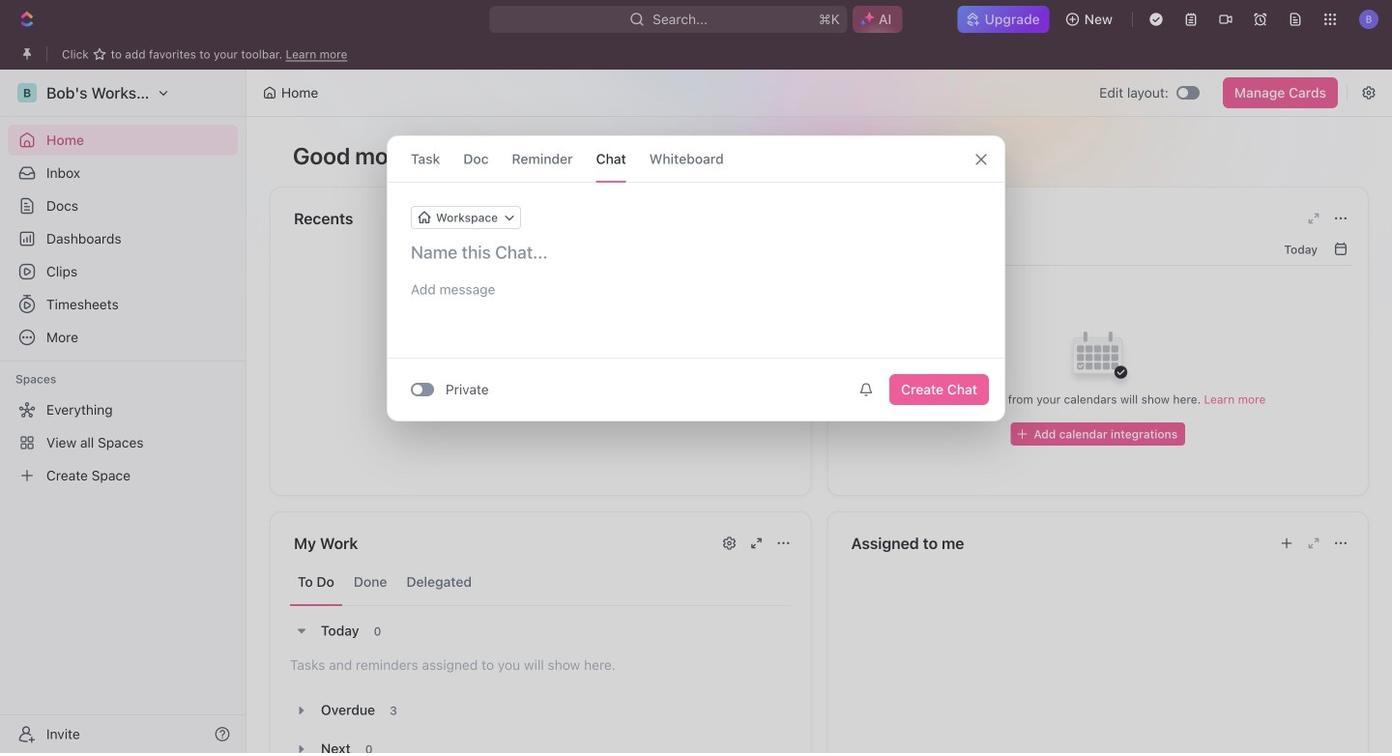 Task type: locate. For each thing, give the bounding box(es) containing it.
tree
[[8, 395, 238, 491]]

Name this Chat... field
[[388, 241, 1005, 264]]

sidebar navigation
[[0, 70, 247, 753]]

dialog
[[387, 135, 1006, 422]]

tab list
[[290, 559, 792, 606]]



Task type: describe. For each thing, give the bounding box(es) containing it.
tree inside "sidebar" navigation
[[8, 395, 238, 491]]



Task type: vqa. For each thing, say whether or not it's contained in the screenshot.
Add Existing Field
no



